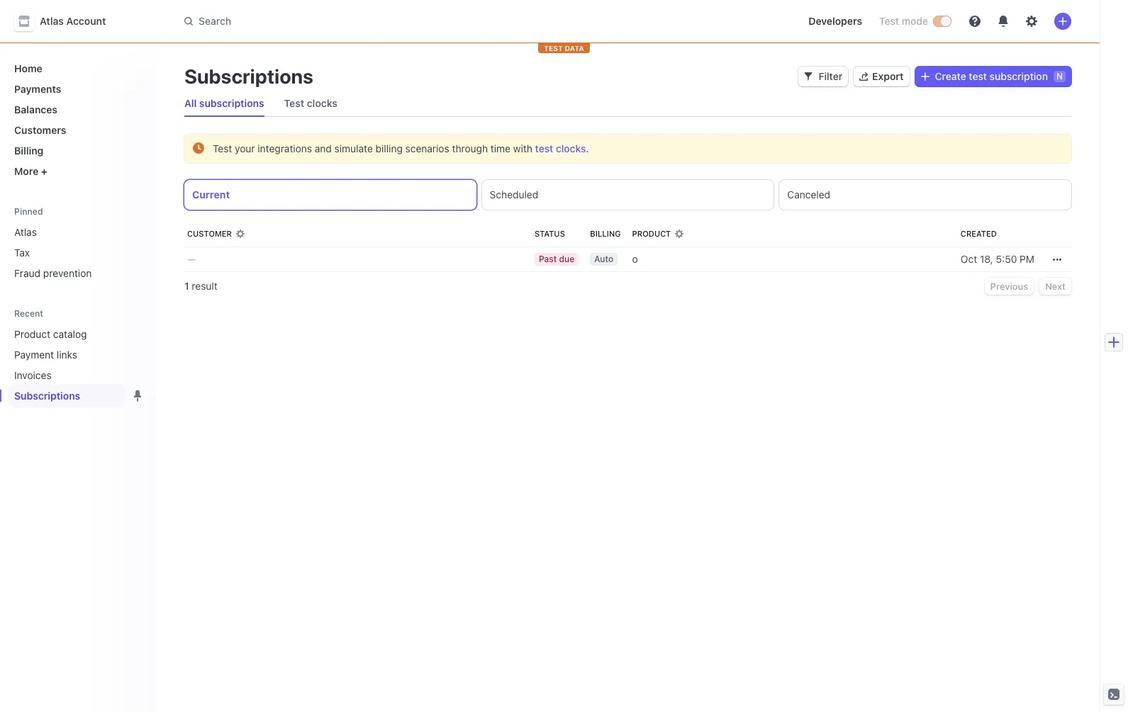 Task type: vqa. For each thing, say whether or not it's contained in the screenshot.
the Spent $0.00
no



Task type: locate. For each thing, give the bounding box(es) containing it.
oct 18, 5:50 pm
[[961, 253, 1035, 265]]

1 horizontal spatial svg image
[[921, 72, 930, 81]]

1 horizontal spatial test
[[284, 97, 304, 109]]

svg image inside filter popup button
[[805, 72, 813, 81]]

1 vertical spatial subscriptions
[[14, 390, 80, 402]]

payments
[[14, 83, 61, 95]]

prevention
[[43, 267, 92, 279]]

due
[[559, 254, 575, 265]]

0 vertical spatial subscriptions
[[184, 65, 314, 88]]

1 vertical spatial product
[[14, 328, 50, 340]]

test inside tab list
[[284, 97, 304, 109]]

0 horizontal spatial svg image
[[805, 72, 813, 81]]

test
[[544, 44, 563, 52]]

more +
[[14, 165, 48, 177]]

fraud
[[14, 267, 40, 279]]

settings image
[[1026, 16, 1038, 27]]

1 horizontal spatial subscriptions
[[184, 65, 314, 88]]

1 vertical spatial tab list
[[184, 180, 1072, 210]]

1 horizontal spatial clocks
[[556, 143, 586, 155]]

subscription
[[990, 70, 1048, 82]]

1 vertical spatial billing
[[590, 229, 621, 238]]

current
[[192, 189, 230, 201]]

past due
[[539, 254, 575, 265]]

2 vertical spatial test
[[213, 143, 232, 155]]

clocks up and
[[307, 97, 338, 109]]

pin to navigation image
[[132, 390, 143, 402]]

clocks
[[307, 97, 338, 109], [556, 143, 586, 155]]

0 horizontal spatial subscriptions
[[14, 390, 80, 402]]

0 vertical spatial test
[[880, 15, 899, 27]]

atlas down pinned
[[14, 226, 37, 238]]

tab list
[[179, 91, 1072, 117], [184, 180, 1072, 210]]

1 horizontal spatial billing
[[590, 229, 621, 238]]

created
[[961, 229, 997, 238]]

tab list containing current
[[184, 180, 1072, 210]]

atlas left account
[[40, 15, 64, 27]]

tab list down .
[[184, 180, 1072, 210]]

1 horizontal spatial product
[[632, 229, 671, 238]]

svg image
[[805, 72, 813, 81], [921, 72, 930, 81]]

test
[[969, 70, 987, 82], [535, 143, 553, 155]]

billing up more +
[[14, 145, 44, 157]]

1 vertical spatial test
[[535, 143, 553, 155]]

pm
[[1020, 253, 1035, 265]]

o
[[632, 253, 638, 265]]

0 horizontal spatial billing
[[14, 145, 44, 157]]

2 horizontal spatial test
[[880, 15, 899, 27]]

search
[[199, 15, 231, 27]]

recent
[[14, 309, 43, 319]]

next
[[1046, 281, 1066, 292]]

1 vertical spatial atlas
[[14, 226, 37, 238]]

0 vertical spatial atlas
[[40, 15, 64, 27]]

customer
[[187, 229, 232, 238]]

18,
[[980, 253, 994, 265]]

filter button
[[799, 67, 848, 87]]

1 svg image from the left
[[805, 72, 813, 81]]

0 vertical spatial clocks
[[307, 97, 338, 109]]

1 vertical spatial clocks
[[556, 143, 586, 155]]

clocks right the with
[[556, 143, 586, 155]]

svg image left filter
[[805, 72, 813, 81]]

test left your
[[213, 143, 232, 155]]

payment links link
[[9, 343, 125, 367]]

auto link
[[585, 247, 627, 272]]

test right create
[[969, 70, 987, 82]]

atlas inside button
[[40, 15, 64, 27]]

catalog
[[53, 328, 87, 340]]

pinned navigation links element
[[9, 206, 145, 285]]

test mode
[[880, 15, 929, 27]]

test left mode
[[880, 15, 899, 27]]

developers
[[809, 15, 863, 27]]

0 vertical spatial test
[[969, 70, 987, 82]]

atlas inside pinned element
[[14, 226, 37, 238]]

billing up auto
[[590, 229, 621, 238]]

1 horizontal spatial test
[[969, 70, 987, 82]]

through
[[452, 143, 488, 155]]

product up the 'payment'
[[14, 328, 50, 340]]

balances
[[14, 104, 57, 116]]

payment links
[[14, 349, 77, 361]]

product up o
[[632, 229, 671, 238]]

0 horizontal spatial atlas
[[14, 226, 37, 238]]

help image
[[970, 16, 981, 27]]

subscriptions
[[184, 65, 314, 88], [14, 390, 80, 402]]

customers
[[14, 124, 66, 136]]

product inside recent element
[[14, 328, 50, 340]]

atlas for atlas
[[14, 226, 37, 238]]

5:50
[[996, 253, 1017, 265]]

test clocks
[[284, 97, 338, 109]]

previous
[[991, 281, 1029, 292]]

2 svg image from the left
[[921, 72, 930, 81]]

previous button
[[985, 278, 1034, 295]]

subscriptions down invoices on the left of page
[[14, 390, 80, 402]]

0 vertical spatial tab list
[[179, 91, 1072, 117]]

invoices link
[[9, 364, 125, 387]]

1 horizontal spatial atlas
[[40, 15, 64, 27]]

0 vertical spatial billing
[[14, 145, 44, 157]]

subscriptions up subscriptions
[[184, 65, 314, 88]]

atlas
[[40, 15, 64, 27], [14, 226, 37, 238]]

recent navigation links element
[[0, 308, 156, 408]]

1 vertical spatial test
[[284, 97, 304, 109]]

svg image left create
[[921, 72, 930, 81]]

test right the with
[[535, 143, 553, 155]]

tax
[[14, 247, 30, 259]]

o link
[[627, 247, 955, 272]]

0 vertical spatial product
[[632, 229, 671, 238]]

0 horizontal spatial clocks
[[307, 97, 338, 109]]

subscriptions link
[[9, 384, 125, 408]]

links
[[57, 349, 77, 361]]

billing
[[14, 145, 44, 157], [590, 229, 621, 238]]

product for product
[[632, 229, 671, 238]]

tab list up .
[[179, 91, 1072, 117]]

0 horizontal spatial product
[[14, 328, 50, 340]]

simulate
[[335, 143, 373, 155]]

canceled
[[788, 189, 831, 201]]

product
[[632, 229, 671, 238], [14, 328, 50, 340]]

atlas link
[[9, 221, 145, 244]]

test up integrations
[[284, 97, 304, 109]]



Task type: describe. For each thing, give the bounding box(es) containing it.
time
[[491, 143, 511, 155]]

export button
[[854, 67, 910, 87]]

product catalog link
[[9, 323, 125, 346]]

atlas for atlas account
[[40, 15, 64, 27]]

customers link
[[9, 118, 145, 142]]

next button
[[1040, 278, 1072, 295]]

all
[[184, 97, 197, 109]]

create test subscription
[[935, 70, 1048, 82]]

1 result
[[184, 280, 218, 292]]

product for product catalog
[[14, 328, 50, 340]]

canceled button
[[780, 180, 1072, 210]]

pinned
[[14, 206, 43, 217]]

1
[[184, 280, 189, 292]]

create
[[935, 70, 967, 82]]

test clocks link
[[278, 94, 343, 113]]

core navigation links element
[[9, 57, 145, 183]]

more
[[14, 165, 39, 177]]

all subscriptions
[[184, 97, 264, 109]]

0 horizontal spatial test
[[535, 143, 553, 155]]

.
[[586, 143, 589, 155]]

product catalog
[[14, 328, 87, 340]]

—
[[187, 253, 196, 265]]

integrations
[[258, 143, 312, 155]]

pinned element
[[9, 221, 145, 285]]

billing inside core navigation links element
[[14, 145, 44, 157]]

payments link
[[9, 77, 145, 101]]

balances link
[[9, 98, 145, 121]]

atlas account
[[40, 15, 106, 27]]

atlas account button
[[14, 11, 120, 31]]

clocks inside tab list
[[307, 97, 338, 109]]

tab list containing all subscriptions
[[179, 91, 1072, 117]]

n
[[1057, 71, 1063, 82]]

account
[[66, 15, 106, 27]]

recent element
[[0, 323, 156, 408]]

0 horizontal spatial test
[[213, 143, 232, 155]]

past
[[539, 254, 557, 265]]

Search text field
[[176, 8, 576, 34]]

tax link
[[9, 241, 145, 265]]

status
[[535, 229, 565, 238]]

current button
[[184, 180, 476, 210]]

invoices
[[14, 370, 52, 382]]

filter
[[819, 70, 843, 82]]

test for test mode
[[880, 15, 899, 27]]

test clocks link
[[535, 143, 586, 155]]

fraud prevention link
[[9, 262, 145, 285]]

scheduled
[[490, 189, 539, 201]]

payment
[[14, 349, 54, 361]]

and
[[315, 143, 332, 155]]

your
[[235, 143, 255, 155]]

notifications image
[[998, 16, 1009, 27]]

all subscriptions link
[[179, 94, 270, 113]]

subscriptions
[[199, 97, 264, 109]]

Search search field
[[176, 8, 576, 34]]

home
[[14, 62, 42, 74]]

past due link
[[529, 247, 585, 272]]

oct
[[961, 253, 978, 265]]

data
[[565, 44, 584, 52]]

test your integrations and simulate billing scenarios through time with test clocks .
[[213, 143, 589, 155]]

test data
[[544, 44, 584, 52]]

auto
[[595, 254, 614, 265]]

export
[[873, 70, 904, 82]]

fraud prevention
[[14, 267, 92, 279]]

svg image
[[1053, 256, 1062, 264]]

scheduled button
[[482, 180, 774, 210]]

developers link
[[803, 10, 868, 33]]

oct 18, 5:50 pm link
[[955, 247, 1041, 272]]

billing
[[376, 143, 403, 155]]

subscriptions inside "link"
[[14, 390, 80, 402]]

— link
[[184, 247, 529, 272]]

scenarios
[[405, 143, 450, 155]]

billing link
[[9, 139, 145, 162]]

test for test clocks
[[284, 97, 304, 109]]

home link
[[9, 57, 145, 80]]

with
[[513, 143, 533, 155]]

mode
[[902, 15, 929, 27]]

+
[[41, 165, 48, 177]]

result
[[192, 280, 218, 292]]



